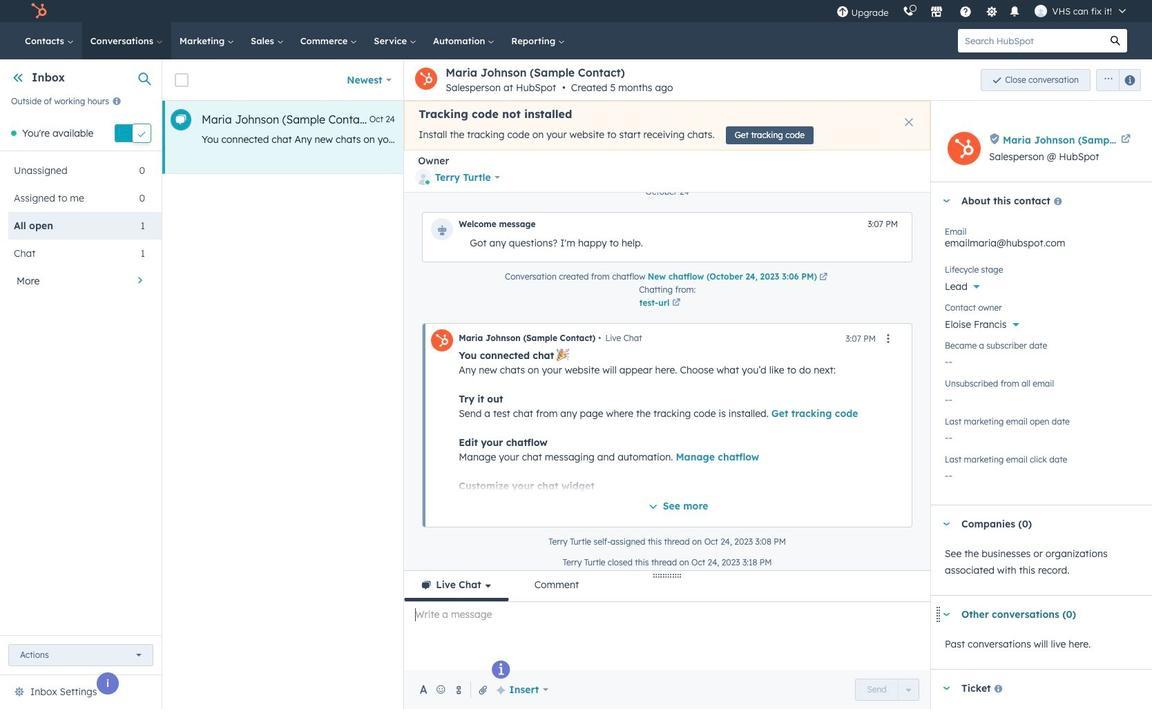 Task type: locate. For each thing, give the bounding box(es) containing it.
close image
[[905, 118, 913, 126]]

link opens in a new window image
[[819, 272, 828, 284], [819, 274, 828, 282], [672, 297, 681, 310]]

4 -- text field from the top
[[945, 463, 1139, 485]]

jacob simon image
[[1035, 5, 1047, 17]]

link opens in a new window image
[[672, 299, 681, 307]]

caret image
[[942, 613, 951, 617], [942, 687, 951, 691]]

alert
[[404, 101, 931, 151]]

1 vertical spatial group
[[856, 679, 920, 701]]

main content
[[162, 59, 1152, 710]]

0 horizontal spatial group
[[856, 679, 920, 701]]

0 vertical spatial caret image
[[942, 613, 951, 617]]

1 caret image from the top
[[942, 613, 951, 617]]

1 vertical spatial caret image
[[942, 523, 951, 526]]

3 -- text field from the top
[[945, 425, 1139, 447]]

group
[[1091, 69, 1141, 91], [856, 679, 920, 701]]

0 vertical spatial caret image
[[942, 199, 951, 203]]

-- text field
[[945, 349, 1139, 371], [945, 387, 1139, 409], [945, 425, 1139, 447], [945, 463, 1139, 485]]

0 vertical spatial group
[[1091, 69, 1141, 91]]

menu
[[829, 0, 1136, 22]]

1 vertical spatial caret image
[[942, 687, 951, 691]]

caret image
[[942, 199, 951, 203], [942, 523, 951, 526]]

1 -- text field from the top
[[945, 349, 1139, 371]]



Task type: vqa. For each thing, say whether or not it's contained in the screenshot.
Ruby Anderson icon
no



Task type: describe. For each thing, give the bounding box(es) containing it.
live chat from maria johnson (sample contact) with context you connected chat
any new chats on your website will appear here. choose what you'd like to do next:

try it out 
send a test chat from any page where the tracking code is installed: https://app.hubs row
[[162, 101, 1107, 174]]

2 -- text field from the top
[[945, 387, 1139, 409]]

1 caret image from the top
[[942, 199, 951, 203]]

2 caret image from the top
[[942, 687, 951, 691]]

Search HubSpot search field
[[958, 29, 1104, 53]]

marketplaces image
[[930, 6, 943, 19]]

you're available image
[[11, 131, 17, 136]]

2 caret image from the top
[[942, 523, 951, 526]]

1 horizontal spatial group
[[1091, 69, 1141, 91]]



